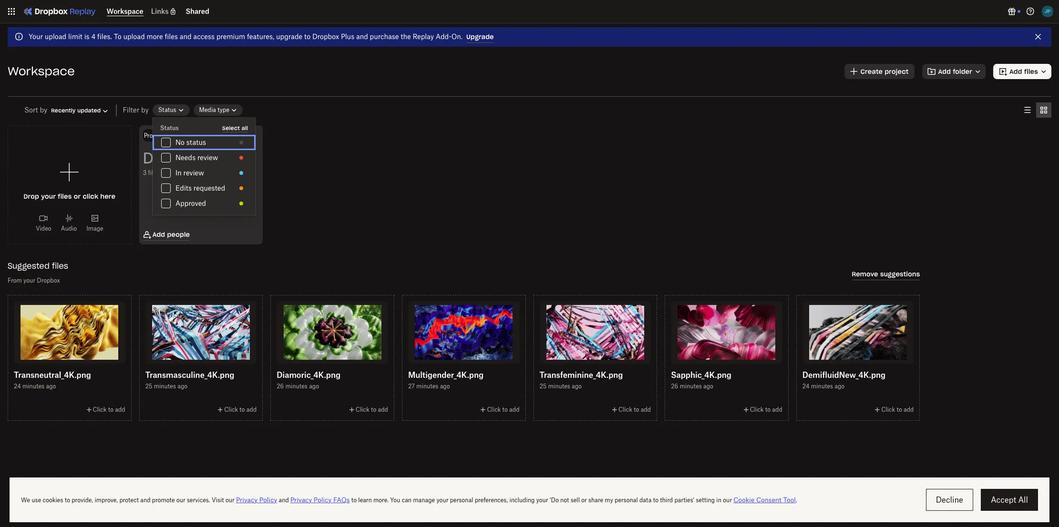 Task type: vqa. For each thing, say whether or not it's contained in the screenshot.
list view IMAGE
yes



Task type: locate. For each thing, give the bounding box(es) containing it.
1 horizontal spatial and
[[356, 32, 368, 41]]

by for sort by
[[40, 106, 47, 114]]

review down no status checkbox item
[[197, 154, 218, 162]]

minutes down demifluidnew_4k.png
[[811, 383, 833, 390]]

ago down demifluidnew_4k.png
[[835, 383, 845, 390]]

click to add
[[93, 407, 125, 414], [224, 407, 257, 414], [356, 407, 388, 414], [487, 407, 520, 414], [619, 407, 651, 414], [750, 407, 782, 414], [881, 407, 914, 414]]

2 upload from the left
[[123, 32, 145, 41]]

25 down transfeminine_4k.png at the right
[[540, 383, 547, 390]]

2 ago from the left
[[178, 383, 187, 390]]

1 vertical spatial review
[[183, 169, 204, 177]]

26 inside 'diamoric_4k.png 26 minutes ago'
[[277, 383, 284, 390]]

2 by from the left
[[141, 106, 149, 114]]

click for transmasculine_4k.png
[[224, 407, 238, 414]]

shared link
[[186, 7, 209, 16], [186, 7, 209, 15]]

files.
[[97, 32, 112, 41]]

minutes inside the multigender_4k.png 27 minutes ago
[[416, 383, 438, 390]]

0 vertical spatial files
[[165, 32, 178, 41]]

6 add from the left
[[772, 407, 782, 414]]

4 add from the left
[[509, 407, 520, 414]]

add for transmasculine_4k.png
[[246, 407, 257, 414]]

2 and from the left
[[356, 32, 368, 41]]

workspace down your
[[8, 64, 75, 79]]

upgrade
[[276, 32, 302, 41]]

24 inside "demifluidnew_4k.png 24 minutes ago"
[[803, 383, 810, 390]]

files up from your dropbox
[[52, 261, 68, 271]]

1 minutes from the left
[[22, 383, 44, 390]]

transmasculine_4k.png 25 minutes ago
[[145, 371, 234, 390]]

24 down demifluidnew_4k.png
[[803, 383, 810, 390]]

2 horizontal spatial files
[[165, 32, 178, 41]]

limit
[[68, 32, 82, 41]]

minutes for multigender_4k.png
[[416, 383, 438, 390]]

3 click from the left
[[356, 407, 369, 414]]

ago down diamoric_4k.png
[[309, 383, 319, 390]]

to for transfeminine_4k.png
[[634, 407, 639, 414]]

approved
[[175, 199, 206, 207]]

minutes inside "demifluidnew_4k.png 24 minutes ago"
[[811, 383, 833, 390]]

transmasculine_4k.png
[[145, 371, 234, 380]]

edits requested
[[175, 184, 225, 192]]

6 minutes from the left
[[680, 383, 702, 390]]

menu
[[153, 118, 256, 215]]

3
[[143, 169, 146, 177]]

0 horizontal spatial project
[[144, 132, 163, 139]]

minutes right 27
[[416, 383, 438, 390]]

0 horizontal spatial and
[[180, 32, 191, 41]]

minutes for sapphic_4k.png
[[680, 383, 702, 390]]

status
[[158, 106, 176, 114], [160, 124, 179, 132]]

ago inside 'diamoric_4k.png 26 minutes ago'
[[309, 383, 319, 390]]

2 add from the left
[[246, 407, 257, 414]]

your upload limit is 4 files. to upload more files and access premium features, upgrade to dropbox plus and purchase the replay add-on. alert
[[8, 27, 1052, 47]]

minutes inside transneutral_4k.png 24 minutes ago
[[22, 383, 44, 390]]

1 click to add from the left
[[93, 407, 125, 414]]

24 inside transneutral_4k.png 24 minutes ago
[[14, 383, 21, 390]]

ago for diamoric_4k.png
[[309, 383, 319, 390]]

1 by from the left
[[40, 106, 47, 114]]

0 vertical spatial status
[[158, 106, 176, 114]]

and right plus on the left of the page
[[356, 32, 368, 41]]

by right sort
[[40, 106, 47, 114]]

to
[[304, 32, 311, 41], [108, 407, 114, 414], [240, 407, 245, 414], [371, 407, 376, 414], [502, 407, 508, 414], [634, 407, 639, 414], [765, 407, 771, 414], [897, 407, 902, 414]]

and left access
[[180, 32, 191, 41]]

6 click to add from the left
[[750, 407, 782, 414]]

ago for transfeminine_4k.png
[[572, 383, 582, 390]]

project
[[144, 132, 163, 139], [194, 148, 251, 168]]

7 click from the left
[[881, 407, 895, 414]]

status up the no
[[160, 124, 179, 132]]

ago inside transmasculine_4k.png 25 minutes ago
[[178, 383, 187, 390]]

25 for transmasculine_4k.png
[[145, 383, 152, 390]]

ago inside transneutral_4k.png 24 minutes ago
[[46, 383, 56, 390]]

minutes down sapphic_4k.png
[[680, 383, 702, 390]]

click
[[93, 407, 107, 414], [224, 407, 238, 414], [356, 407, 369, 414], [487, 407, 501, 414], [619, 407, 632, 414], [750, 407, 764, 414], [881, 407, 895, 414]]

filter by
[[123, 106, 149, 114]]

click for sapphic_4k.png
[[750, 407, 764, 414]]

0 horizontal spatial 24
[[14, 383, 21, 390]]

dropbox
[[312, 32, 339, 41], [37, 277, 60, 284]]

by right 'filter'
[[141, 106, 149, 114]]

to for sapphic_4k.png
[[765, 407, 771, 414]]

links
[[151, 7, 169, 15]]

25 down transmasculine_4k.png
[[145, 383, 152, 390]]

minutes inside 'diamoric_4k.png 26 minutes ago'
[[285, 383, 308, 390]]

2 click to add from the left
[[224, 407, 257, 414]]

in review
[[175, 169, 204, 177]]

ago down transfeminine_4k.png at the right
[[572, 383, 582, 390]]

3 minutes from the left
[[285, 383, 308, 390]]

workspace up to
[[107, 7, 143, 15]]

sort
[[24, 106, 38, 114]]

4 click from the left
[[487, 407, 501, 414]]

5 add from the left
[[641, 407, 651, 414]]

0 horizontal spatial upload
[[45, 32, 66, 41]]

24
[[14, 383, 21, 390], [803, 383, 810, 390]]

4
[[91, 32, 95, 41]]

files inside demo project 3 files
[[148, 169, 159, 177]]

ago down multigender_4k.png
[[440, 383, 450, 390]]

26 down sapphic_4k.png
[[671, 383, 678, 390]]

on.
[[451, 32, 463, 41]]

status inside 'dropdown button'
[[158, 106, 176, 114]]

demifluidnew_4k.png
[[803, 371, 886, 380]]

minutes for demifluidnew_4k.png
[[811, 383, 833, 390]]

ago down sapphic_4k.png
[[703, 383, 713, 390]]

minutes inside transfeminine_4k.png 25 minutes ago
[[548, 383, 570, 390]]

click to add for sapphic_4k.png
[[750, 407, 782, 414]]

ago inside "demifluidnew_4k.png 24 minutes ago"
[[835, 383, 845, 390]]

7 minutes from the left
[[811, 383, 833, 390]]

5 click from the left
[[619, 407, 632, 414]]

24 down transneutral_4k.png
[[14, 383, 21, 390]]

26 down diamoric_4k.png
[[277, 383, 284, 390]]

3 click to add from the left
[[356, 407, 388, 414]]

0 horizontal spatial by
[[40, 106, 47, 114]]

upload left limit
[[45, 32, 66, 41]]

1 click from the left
[[93, 407, 107, 414]]

your
[[23, 277, 35, 284]]

1 horizontal spatial 25
[[540, 383, 547, 390]]

add
[[115, 407, 125, 414], [246, 407, 257, 414], [378, 407, 388, 414], [509, 407, 520, 414], [641, 407, 651, 414], [772, 407, 782, 414], [904, 407, 914, 414]]

files
[[165, 32, 178, 41], [148, 169, 159, 177], [52, 261, 68, 271]]

click to add for transneutral_4k.png
[[93, 407, 125, 414]]

to for diamoric_4k.png
[[371, 407, 376, 414]]

1 horizontal spatial dropbox
[[312, 32, 339, 41]]

5 ago from the left
[[572, 383, 582, 390]]

0 vertical spatial workspace
[[107, 7, 143, 15]]

replay
[[413, 32, 434, 41]]

7 ago from the left
[[835, 383, 845, 390]]

0 vertical spatial review
[[197, 154, 218, 162]]

2 26 from the left
[[671, 383, 678, 390]]

minutes down transmasculine_4k.png
[[154, 383, 176, 390]]

to for transmasculine_4k.png
[[240, 407, 245, 414]]

6 ago from the left
[[703, 383, 713, 390]]

multigender_4k.png
[[408, 371, 484, 380]]

0 horizontal spatial files
[[52, 261, 68, 271]]

upload
[[45, 32, 66, 41], [123, 32, 145, 41]]

list view image
[[1022, 104, 1033, 116]]

menu containing no status
[[153, 118, 256, 215]]

24 for transneutral_4k.png
[[14, 383, 21, 390]]

ago down transmasculine_4k.png
[[178, 383, 187, 390]]

3 add from the left
[[378, 407, 388, 414]]

1 horizontal spatial workspace
[[107, 7, 143, 15]]

0 vertical spatial dropbox
[[312, 32, 339, 41]]

multigender_4k.png 27 minutes ago
[[408, 371, 484, 390]]

1 ago from the left
[[46, 383, 56, 390]]

0 horizontal spatial dropbox
[[37, 277, 60, 284]]

1 add from the left
[[115, 407, 125, 414]]

1 horizontal spatial project
[[194, 148, 251, 168]]

0 horizontal spatial 26
[[277, 383, 284, 390]]

the
[[401, 32, 411, 41]]

24 for demifluidnew_4k.png
[[803, 383, 810, 390]]

no
[[175, 138, 185, 146]]

minutes down transneutral_4k.png
[[22, 383, 44, 390]]

2 25 from the left
[[540, 383, 547, 390]]

needs
[[175, 154, 196, 162]]

1 and from the left
[[180, 32, 191, 41]]

dropbox left plus on the left of the page
[[312, 32, 339, 41]]

1 vertical spatial files
[[148, 169, 159, 177]]

1 horizontal spatial 24
[[803, 383, 810, 390]]

0 horizontal spatial workspace
[[8, 64, 75, 79]]

review right in
[[183, 169, 204, 177]]

4 ago from the left
[[440, 383, 450, 390]]

ago inside transfeminine_4k.png 25 minutes ago
[[572, 383, 582, 390]]

ago for transmasculine_4k.png
[[178, 383, 187, 390]]

25 inside transfeminine_4k.png 25 minutes ago
[[540, 383, 547, 390]]

25 inside transmasculine_4k.png 25 minutes ago
[[145, 383, 152, 390]]

0 horizontal spatial 25
[[145, 383, 152, 390]]

purchase
[[370, 32, 399, 41]]

files right the 3
[[148, 169, 159, 177]]

2 vertical spatial files
[[52, 261, 68, 271]]

1 horizontal spatial 26
[[671, 383, 678, 390]]

and
[[180, 32, 191, 41], [356, 32, 368, 41]]

your upload limit is 4 files. to upload more files and access premium features, upgrade to dropbox plus and purchase the replay add-on.
[[29, 32, 463, 41]]

1 horizontal spatial files
[[148, 169, 159, 177]]

1 vertical spatial project
[[194, 148, 251, 168]]

5 click to add from the left
[[619, 407, 651, 414]]

3 ago from the left
[[309, 383, 319, 390]]

dropbox down suggested files
[[37, 277, 60, 284]]

1 vertical spatial dropbox
[[37, 277, 60, 284]]

approved checkbox item
[[153, 196, 256, 211]]

by
[[40, 106, 47, 114], [141, 106, 149, 114]]

1 vertical spatial workspace
[[8, 64, 75, 79]]

minutes down transfeminine_4k.png at the right
[[548, 383, 570, 390]]

2 24 from the left
[[803, 383, 810, 390]]

1 horizontal spatial by
[[141, 106, 149, 114]]

2 click from the left
[[224, 407, 238, 414]]

minutes
[[22, 383, 44, 390], [154, 383, 176, 390], [285, 383, 308, 390], [416, 383, 438, 390], [548, 383, 570, 390], [680, 383, 702, 390], [811, 383, 833, 390]]

upload right to
[[123, 32, 145, 41]]

7 add from the left
[[904, 407, 914, 414]]

25
[[145, 383, 152, 390], [540, 383, 547, 390]]

review
[[197, 154, 218, 162], [183, 169, 204, 177]]

0 vertical spatial project
[[144, 132, 163, 139]]

ago inside the multigender_4k.png 27 minutes ago
[[440, 383, 450, 390]]

2 minutes from the left
[[154, 383, 176, 390]]

4 minutes from the left
[[416, 383, 438, 390]]

1 horizontal spatial upload
[[123, 32, 145, 41]]

add for multigender_4k.png
[[509, 407, 520, 414]]

4 click to add from the left
[[487, 407, 520, 414]]

status right filter by
[[158, 106, 176, 114]]

tab list
[[1020, 103, 1052, 118]]

minutes down diamoric_4k.png
[[285, 383, 308, 390]]

workspace
[[107, 7, 143, 15], [8, 64, 75, 79]]

ago
[[46, 383, 56, 390], [178, 383, 187, 390], [309, 383, 319, 390], [440, 383, 450, 390], [572, 383, 582, 390], [703, 383, 713, 390], [835, 383, 845, 390]]

ago for sapphic_4k.png
[[703, 383, 713, 390]]

access
[[193, 32, 215, 41]]

1 25 from the left
[[145, 383, 152, 390]]

video
[[36, 225, 51, 232]]

more
[[147, 32, 163, 41]]

26 inside sapphic_4k.png 26 minutes ago
[[671, 383, 678, 390]]

suggested
[[8, 261, 50, 271]]

minutes inside sapphic_4k.png 26 minutes ago
[[680, 383, 702, 390]]

workspace link
[[107, 7, 143, 16], [107, 7, 143, 15]]

7 click to add from the left
[[881, 407, 914, 414]]

from your dropbox
[[8, 277, 60, 284]]

review for in review
[[183, 169, 204, 177]]

click to add for diamoric_4k.png
[[356, 407, 388, 414]]

1 26 from the left
[[277, 383, 284, 390]]

6 click from the left
[[750, 407, 764, 414]]

click to add for demifluidnew_4k.png
[[881, 407, 914, 414]]

ago inside sapphic_4k.png 26 minutes ago
[[703, 383, 713, 390]]

1 24 from the left
[[14, 383, 21, 390]]

plus
[[341, 32, 354, 41]]

26
[[277, 383, 284, 390], [671, 383, 678, 390]]

click for demifluidnew_4k.png
[[881, 407, 895, 414]]

click for diamoric_4k.png
[[356, 407, 369, 414]]

5 minutes from the left
[[548, 383, 570, 390]]

files right more
[[165, 32, 178, 41]]

minutes inside transmasculine_4k.png 25 minutes ago
[[154, 383, 176, 390]]

diamoric_4k.png 26 minutes ago
[[277, 371, 341, 390]]

ago down transneutral_4k.png
[[46, 383, 56, 390]]

click for multigender_4k.png
[[487, 407, 501, 414]]



Task type: describe. For each thing, give the bounding box(es) containing it.
diamoric_4k.png
[[277, 371, 341, 380]]

demifluidnew_4k.png 24 minutes ago
[[803, 371, 886, 390]]

transfeminine_4k.png 25 minutes ago
[[540, 371, 623, 390]]

tile view image
[[1038, 104, 1050, 116]]

sapphic_4k.png
[[671, 371, 732, 380]]

to
[[114, 32, 121, 41]]

add for transneutral_4k.png
[[115, 407, 125, 414]]

image
[[86, 225, 103, 232]]

ago for multigender_4k.png
[[440, 383, 450, 390]]

audio
[[61, 225, 77, 232]]

filter
[[123, 106, 139, 114]]

ago for transneutral_4k.png
[[46, 383, 56, 390]]

select all button
[[222, 125, 248, 133]]

27
[[408, 383, 415, 390]]

to for multigender_4k.png
[[502, 407, 508, 414]]

select
[[222, 125, 240, 132]]

dropbox inside alert
[[312, 32, 339, 41]]

no status checkbox item
[[153, 135, 256, 150]]

click for transfeminine_4k.png
[[619, 407, 632, 414]]

needs review checkbox item
[[153, 150, 256, 165]]

project inside demo project 3 files
[[194, 148, 251, 168]]

demo project 3 files
[[143, 148, 251, 177]]

files inside alert
[[165, 32, 178, 41]]

your
[[29, 32, 43, 41]]

by for filter by
[[141, 106, 149, 114]]

review for needs review
[[197, 154, 218, 162]]

transfeminine_4k.png
[[540, 371, 623, 380]]

requested
[[194, 184, 225, 192]]

1 upload from the left
[[45, 32, 66, 41]]

replay logo - go to homepage image
[[19, 4, 99, 19]]

click for transneutral_4k.png
[[93, 407, 107, 414]]

add for diamoric_4k.png
[[378, 407, 388, 414]]

26 for sapphic_4k.png
[[671, 383, 678, 390]]

minutes for diamoric_4k.png
[[285, 383, 308, 390]]

edits requested checkbox item
[[153, 181, 256, 196]]

click to add for transmasculine_4k.png
[[224, 407, 257, 414]]

sort by
[[24, 106, 47, 114]]

click to add for multigender_4k.png
[[487, 407, 520, 414]]

in review checkbox item
[[153, 165, 256, 181]]

edits
[[175, 184, 192, 192]]

features,
[[247, 32, 274, 41]]

is
[[84, 32, 89, 41]]

26 for diamoric_4k.png
[[277, 383, 284, 390]]

add for demifluidnew_4k.png
[[904, 407, 914, 414]]

from
[[8, 277, 22, 284]]

sapphic_4k.png 26 minutes ago
[[671, 371, 732, 390]]

suggested files
[[8, 261, 68, 271]]

minutes for transmasculine_4k.png
[[154, 383, 176, 390]]

select all
[[222, 125, 248, 132]]

minutes for transneutral_4k.png
[[22, 383, 44, 390]]

status button
[[153, 105, 190, 116]]

ago for demifluidnew_4k.png
[[835, 383, 845, 390]]

in
[[175, 169, 182, 177]]

to for transneutral_4k.png
[[108, 407, 114, 414]]

demo
[[143, 148, 189, 168]]

minutes for transfeminine_4k.png
[[548, 383, 570, 390]]

click to add for transfeminine_4k.png
[[619, 407, 651, 414]]

add-
[[436, 32, 451, 41]]

shared
[[186, 7, 209, 15]]

to for demifluidnew_4k.png
[[897, 407, 902, 414]]

add for transfeminine_4k.png
[[641, 407, 651, 414]]

all
[[242, 125, 248, 132]]

no status
[[175, 138, 206, 146]]

premium
[[216, 32, 245, 41]]

transneutral_4k.png
[[14, 371, 91, 380]]

transneutral_4k.png 24 minutes ago
[[14, 371, 91, 390]]

add for sapphic_4k.png
[[772, 407, 782, 414]]

status
[[186, 138, 206, 146]]

needs review
[[175, 154, 218, 162]]

to inside alert
[[304, 32, 311, 41]]

1 vertical spatial status
[[160, 124, 179, 132]]

25 for transfeminine_4k.png
[[540, 383, 547, 390]]



